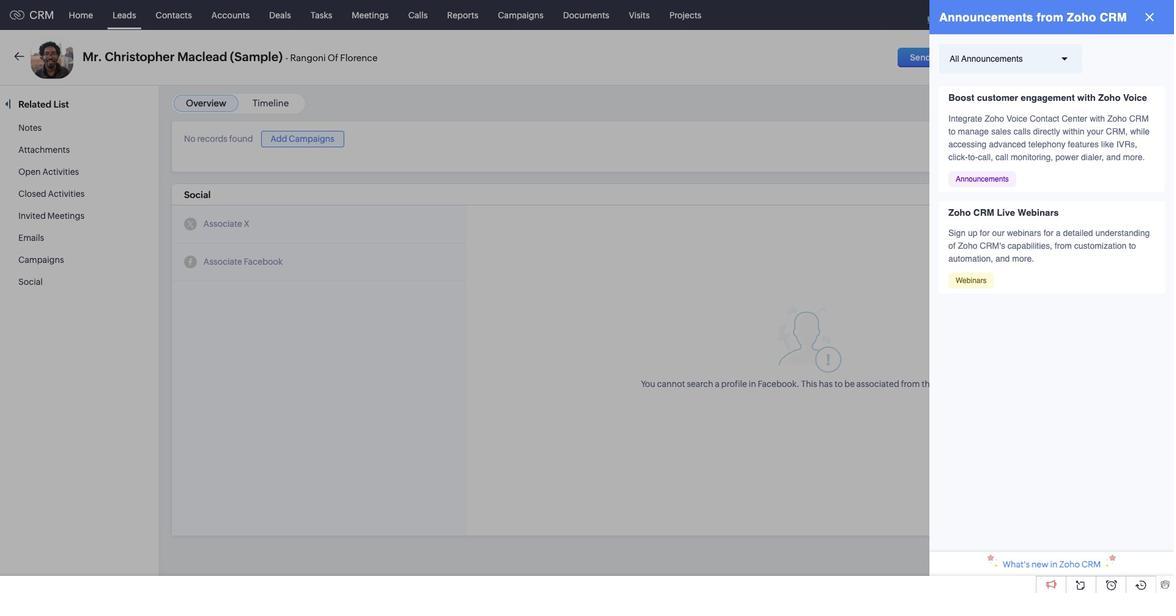 Task type: locate. For each thing, give the bounding box(es) containing it.
campaigns link right reports
[[488, 0, 554, 30]]

tasks link
[[301, 0, 342, 30]]

calls
[[409, 10, 428, 20]]

crm left home
[[29, 9, 54, 21]]

2 vertical spatial campaigns
[[18, 255, 64, 265]]

0 vertical spatial campaigns link
[[488, 0, 554, 30]]

crm
[[29, 9, 54, 21], [1082, 560, 1102, 570]]

meetings up florence
[[352, 10, 389, 20]]

activities
[[42, 167, 79, 177], [48, 189, 85, 199]]

rangoni
[[290, 53, 326, 63]]

campaigns right add
[[289, 134, 335, 144]]

0 vertical spatial facebook
[[244, 257, 283, 267]]

invited meetings link
[[18, 211, 84, 221]]

timeline link
[[253, 98, 289, 108]]

social up 'associate x'
[[184, 190, 211, 200]]

associate facebook
[[204, 257, 283, 267]]

campaigns link down emails link
[[18, 255, 64, 265]]

timeline
[[253, 98, 289, 108]]

0 vertical spatial social
[[184, 190, 211, 200]]

social link
[[18, 277, 43, 287]]

free
[[938, 6, 954, 15]]

found
[[229, 134, 253, 144]]

home link
[[59, 0, 103, 30]]

profile element
[[1112, 0, 1147, 30]]

x
[[244, 219, 250, 229]]

1 vertical spatial facebook
[[758, 379, 797, 389]]

attachments
[[18, 145, 70, 155]]

campaigns right reports link
[[498, 10, 544, 20]]

facebook
[[244, 257, 283, 267], [758, 379, 797, 389]]

associate left x
[[204, 219, 242, 229]]

documents
[[563, 10, 610, 20]]

search image
[[1020, 10, 1030, 20]]

campaigns down emails link
[[18, 255, 64, 265]]

social
[[184, 190, 211, 200], [18, 277, 43, 287], [937, 379, 961, 389]]

add campaigns
[[271, 134, 335, 144]]

27
[[1102, 102, 1111, 111]]

0 horizontal spatial in
[[749, 379, 757, 389]]

in right the 'new'
[[1051, 560, 1058, 570]]

what's new in zoho crm
[[1003, 560, 1102, 570]]

new
[[1032, 560, 1049, 570]]

edit button
[[1036, 48, 1077, 67]]

0 vertical spatial in
[[749, 379, 757, 389]]

send email button
[[898, 48, 968, 67]]

deals
[[269, 10, 291, 20]]

convert button
[[973, 48, 1031, 67]]

open activities
[[18, 167, 79, 177]]

notes
[[18, 123, 42, 133]]

activities up the closed activities
[[42, 167, 79, 177]]

free upgrade
[[928, 6, 963, 24]]

1 horizontal spatial social
[[184, 190, 211, 200]]

2 horizontal spatial campaigns
[[498, 10, 544, 20]]

1 vertical spatial meetings
[[47, 211, 84, 221]]

projects link
[[660, 0, 712, 30]]

campaigns link
[[488, 0, 554, 30], [18, 255, 64, 265]]

last update : 27 day(s) ago
[[1053, 102, 1150, 111]]

in inside what's new in zoho crm link
[[1051, 560, 1058, 570]]

facebook left this
[[758, 379, 797, 389]]

of
[[328, 53, 339, 63]]

overview link
[[186, 98, 226, 108]]

be
[[845, 379, 855, 389]]

emails link
[[18, 233, 44, 243]]

associate for facebook
[[204, 257, 242, 267]]

1 vertical spatial in
[[1051, 560, 1058, 570]]

what's new in zoho crm link
[[930, 553, 1175, 576]]

1 associate from the top
[[204, 219, 242, 229]]

activities for closed activities
[[48, 189, 85, 199]]

leads
[[113, 10, 136, 20]]

1 vertical spatial campaigns link
[[18, 255, 64, 265]]

1 vertical spatial campaigns
[[289, 134, 335, 144]]

visits
[[629, 10, 650, 20]]

meetings down the closed activities
[[47, 211, 84, 221]]

associate down 'associate x'
[[204, 257, 242, 267]]

1 vertical spatial crm
[[1082, 560, 1102, 570]]

meetings
[[352, 10, 389, 20], [47, 211, 84, 221]]

1 horizontal spatial campaigns
[[289, 134, 335, 144]]

facebook down x
[[244, 257, 283, 267]]

0 horizontal spatial facebook
[[244, 257, 283, 267]]

this
[[802, 379, 818, 389]]

0 horizontal spatial social
[[18, 277, 43, 287]]

0 vertical spatial meetings
[[352, 10, 389, 20]]

2 associate from the top
[[204, 257, 242, 267]]

social down emails
[[18, 277, 43, 287]]

last
[[1053, 102, 1068, 111]]

reports link
[[438, 0, 488, 30]]

2 horizontal spatial social
[[937, 379, 961, 389]]

deals link
[[260, 0, 301, 30]]

associate
[[204, 219, 242, 229], [204, 257, 242, 267]]

activities up invited meetings "link"
[[48, 189, 85, 199]]

calendar image
[[1045, 10, 1056, 20]]

list
[[54, 99, 69, 110]]

accounts
[[212, 10, 250, 20]]

1 vertical spatial associate
[[204, 257, 242, 267]]

accounts link
[[202, 0, 260, 30]]

0 vertical spatial associate
[[204, 219, 242, 229]]

send
[[911, 53, 932, 62]]

0 horizontal spatial crm
[[29, 9, 54, 21]]

associated
[[857, 379, 900, 389]]

social right the
[[937, 379, 961, 389]]

in right profile on the right bottom
[[749, 379, 757, 389]]

2 vertical spatial social
[[937, 379, 961, 389]]

crm right zoho
[[1082, 560, 1102, 570]]

0 vertical spatial activities
[[42, 167, 79, 177]]

0 vertical spatial campaigns
[[498, 10, 544, 20]]

campaigns inside campaigns link
[[498, 10, 544, 20]]

1 vertical spatial activities
[[48, 189, 85, 199]]

1 horizontal spatial in
[[1051, 560, 1058, 570]]

reports
[[447, 10, 479, 20]]



Task type: describe. For each thing, give the bounding box(es) containing it.
no
[[184, 134, 196, 144]]

projects
[[670, 10, 702, 20]]

emails
[[18, 233, 44, 243]]

add campaigns link
[[261, 131, 344, 147]]

ago
[[1136, 102, 1150, 111]]

0 horizontal spatial meetings
[[47, 211, 84, 221]]

mr.
[[83, 50, 102, 64]]

the
[[922, 379, 935, 389]]

search
[[687, 379, 714, 389]]

notes link
[[18, 123, 42, 133]]

cannot
[[657, 379, 686, 389]]

associate for x
[[204, 219, 242, 229]]

1 vertical spatial social
[[18, 277, 43, 287]]

christopher
[[105, 50, 175, 64]]

to
[[835, 379, 843, 389]]

0 vertical spatial crm
[[29, 9, 54, 21]]

1 horizontal spatial campaigns link
[[488, 0, 554, 30]]

upgrade
[[928, 15, 963, 24]]

closed
[[18, 189, 46, 199]]

attachments link
[[18, 145, 70, 155]]

convert
[[985, 53, 1018, 62]]

.
[[797, 379, 800, 389]]

search element
[[1013, 0, 1038, 30]]

crm link
[[10, 9, 54, 21]]

0 horizontal spatial campaigns
[[18, 255, 64, 265]]

contacts link
[[146, 0, 202, 30]]

what's
[[1003, 560, 1030, 570]]

send email
[[911, 53, 955, 62]]

activities for open activities
[[42, 167, 79, 177]]

meetings link
[[342, 0, 399, 30]]

invited meetings
[[18, 211, 84, 221]]

tasks
[[311, 10, 332, 20]]

profile image
[[1120, 5, 1139, 25]]

create menu image
[[990, 8, 1005, 22]]

no records found
[[184, 134, 253, 144]]

calls link
[[399, 0, 438, 30]]

you
[[641, 379, 656, 389]]

associate x
[[204, 219, 250, 229]]

records
[[197, 134, 228, 144]]

0 horizontal spatial campaigns link
[[18, 255, 64, 265]]

create menu element
[[983, 0, 1013, 30]]

maclead
[[177, 50, 227, 64]]

update
[[1069, 102, 1096, 111]]

you cannot search a profile in facebook . this has to be associated from the social tab
[[641, 379, 978, 389]]

:
[[1098, 102, 1101, 111]]

mr. christopher maclead (sample) - rangoni of florence
[[83, 50, 378, 64]]

tab
[[963, 379, 978, 389]]

a
[[715, 379, 720, 389]]

invited
[[18, 211, 46, 221]]

open activities link
[[18, 167, 79, 177]]

closed activities link
[[18, 189, 85, 199]]

documents link
[[554, 0, 620, 30]]

contacts
[[156, 10, 192, 20]]

open
[[18, 167, 41, 177]]

(sample)
[[230, 50, 283, 64]]

-
[[286, 53, 289, 63]]

closed activities
[[18, 189, 85, 199]]

visits link
[[620, 0, 660, 30]]

florence
[[340, 53, 378, 63]]

1 horizontal spatial meetings
[[352, 10, 389, 20]]

email
[[933, 53, 955, 62]]

1 horizontal spatial crm
[[1082, 560, 1102, 570]]

leads link
[[103, 0, 146, 30]]

related
[[18, 99, 52, 110]]

home
[[69, 10, 93, 20]]

day(s)
[[1113, 102, 1135, 111]]

zoho
[[1060, 560, 1081, 570]]

campaigns inside the add campaigns link
[[289, 134, 335, 144]]

1 horizontal spatial facebook
[[758, 379, 797, 389]]

next record image
[[1147, 54, 1155, 61]]

from
[[902, 379, 921, 389]]

edit
[[1049, 53, 1064, 62]]

has
[[820, 379, 833, 389]]

related list
[[18, 99, 71, 110]]

overview
[[186, 98, 226, 108]]

profile
[[722, 379, 748, 389]]



